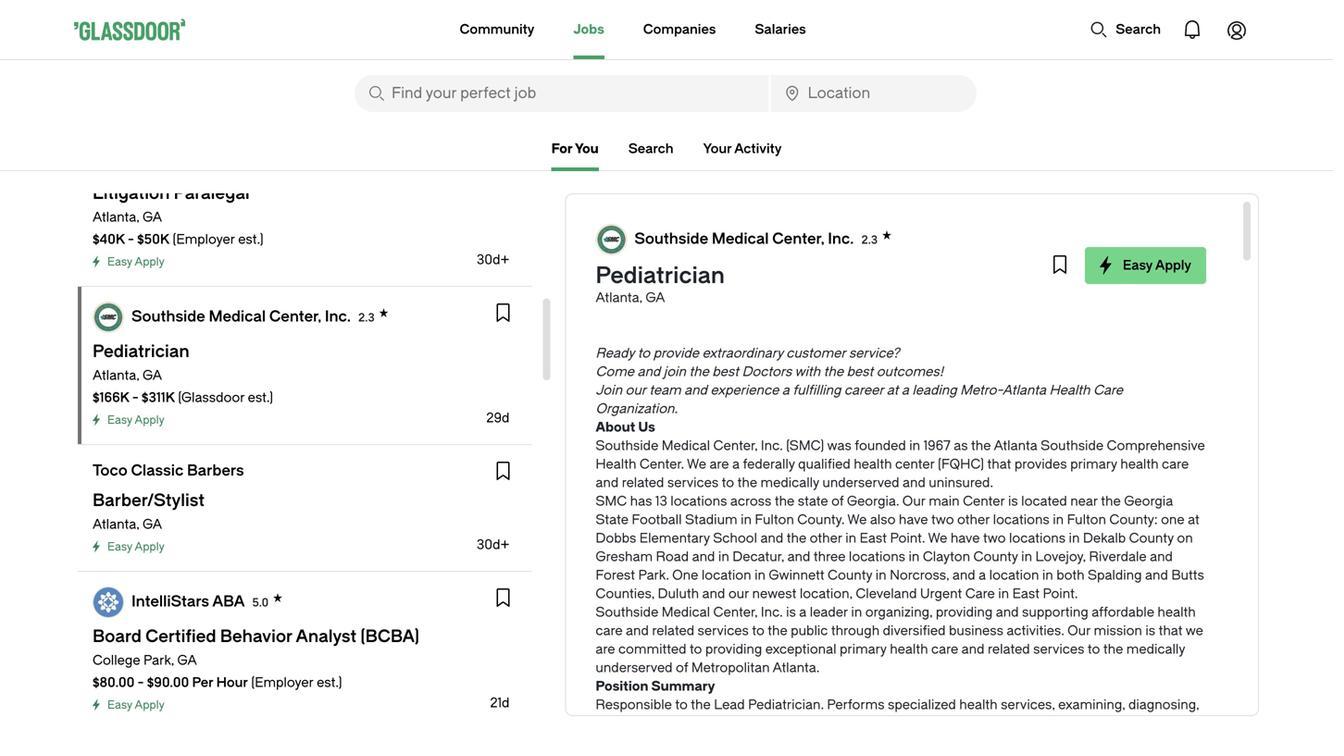 Task type: describe. For each thing, give the bounding box(es) containing it.
position
[[596, 679, 649, 695]]

and up butts
[[1151, 550, 1174, 565]]

lovejoy,
[[1036, 550, 1086, 565]]

apply inside button
[[1156, 258, 1192, 273]]

the up exceptional
[[768, 624, 788, 639]]

health up usually
[[960, 698, 998, 713]]

out-
[[793, 716, 820, 732]]

1 vertical spatial point.
[[1043, 587, 1079, 602]]

health up professional
[[685, 735, 724, 750]]

atlanta, ga
[[93, 517, 162, 533]]

lead
[[714, 698, 745, 713]]

doctors
[[742, 364, 792, 380]]

0 horizontal spatial through
[[832, 624, 880, 639]]

leading
[[913, 383, 957, 398]]

was
[[828, 439, 852, 454]]

georgia.
[[847, 494, 900, 509]]

companies link
[[644, 0, 716, 59]]

and up activities.
[[996, 605, 1019, 621]]

federally
[[743, 457, 795, 472]]

0 vertical spatial are
[[710, 457, 729, 472]]

and up decatur,
[[761, 531, 784, 546]]

county.
[[798, 513, 845, 528]]

the down county.
[[787, 531, 807, 546]]

ga for atlanta, ga
[[143, 517, 162, 533]]

1 horizontal spatial our
[[1068, 624, 1091, 639]]

school
[[713, 531, 758, 546]]

1 vertical spatial health
[[596, 457, 637, 472]]

atlanta, for atlanta, ga $40k - $50k (employer est.)
[[93, 210, 139, 225]]

the left state
[[775, 494, 795, 509]]

locations down located
[[994, 513, 1050, 528]]

health down the "founded"
[[854, 457, 892, 472]]

and down working
[[1049, 754, 1072, 755]]

0 horizontal spatial care
[[596, 624, 623, 639]]

30d+ for atlanta, ga
[[477, 252, 510, 268]]

and down join
[[685, 383, 708, 398]]

to down the 'summary'
[[676, 698, 688, 713]]

companies
[[644, 22, 716, 37]]

is right mission
[[1146, 624, 1156, 639]]

1 vertical spatial we
[[848, 513, 867, 528]]

1 vertical spatial medically
[[1127, 642, 1186, 658]]

$166k
[[93, 390, 129, 406]]

the right join
[[689, 364, 709, 380]]

and left butts
[[1146, 568, 1169, 584]]

locations up lovejoy,
[[1010, 531, 1066, 546]]

health down comprehensive
[[1121, 457, 1159, 472]]

(fqhc)
[[938, 457, 985, 472]]

intellistars
[[132, 594, 209, 611]]

provides
[[1015, 457, 1068, 472]]

$90.00
[[147, 676, 189, 691]]

- for $40k
[[128, 232, 134, 247]]

of down patients,
[[941, 735, 953, 750]]

medical up pediatrician
[[712, 231, 769, 248]]

aspect
[[896, 735, 938, 750]]

center.
[[640, 457, 684, 472]]

the right near
[[1102, 494, 1121, 509]]

community link
[[460, 0, 535, 59]]

and right professional
[[739, 754, 762, 755]]

examining,
[[1059, 698, 1126, 713]]

the up 'across'
[[738, 476, 758, 491]]

search button
[[1081, 11, 1171, 48]]

southside up atlanta, ga $166k - $311k (glassdoor est.)
[[132, 308, 205, 326]]

the up fulfilling
[[824, 364, 844, 380]]

and up committed
[[626, 624, 649, 639]]

0 vertical spatial atlanta
[[1003, 383, 1047, 398]]

- for $166k
[[132, 390, 139, 406]]

setting.
[[769, 735, 815, 750]]

park.
[[639, 568, 669, 584]]

southside up pediatrician
[[635, 231, 709, 248]]

atlanta, for atlanta, ga $166k - $311k (glassdoor est.)
[[93, 368, 139, 383]]

a down doctors
[[782, 383, 790, 398]]

2 vertical spatial services
[[1034, 642, 1085, 658]]

and up one
[[692, 550, 715, 565]]

ga inside pediatrician atlanta, ga
[[646, 290, 666, 306]]

a down outcomes!
[[902, 383, 909, 398]]

(employer inside 'atlanta, ga $40k - $50k (employer est.)'
[[173, 232, 235, 247]]

1 horizontal spatial primary
[[1071, 457, 1118, 472]]

0 horizontal spatial two
[[932, 513, 955, 528]]

locations down also
[[849, 550, 906, 565]]

salaries link
[[755, 0, 807, 59]]

diversified
[[883, 624, 946, 639]]

uninsured.
[[929, 476, 994, 491]]

30d+ for toco classic barbers
[[477, 538, 510, 553]]

and right duluth
[[703, 587, 726, 602]]

a up professional
[[675, 735, 682, 750]]

Search location field
[[771, 75, 977, 112]]

performs
[[827, 698, 885, 713]]

park,
[[144, 653, 174, 669]]

medical down duluth
[[662, 605, 710, 621]]

pediatric
[[865, 716, 919, 732]]

1 location from the left
[[702, 568, 752, 584]]

0 horizontal spatial point.
[[891, 531, 926, 546]]

1 vertical spatial other
[[810, 531, 843, 546]]

committed
[[619, 642, 687, 658]]

years,
[[596, 735, 632, 750]]

$50k
[[137, 232, 170, 247]]

1 vertical spatial are
[[596, 642, 615, 658]]

for
[[552, 141, 573, 157]]

counties,
[[596, 587, 655, 602]]

$80.00
[[93, 676, 135, 691]]

southside down counties,
[[596, 605, 659, 621]]

service?
[[849, 346, 900, 361]]

location,
[[800, 587, 853, 602]]

1 vertical spatial care
[[966, 587, 996, 602]]

gresham
[[596, 550, 653, 565]]

join
[[596, 383, 622, 398]]

ga inside college park, ga $80.00 - $90.00 per hour (employer est.)
[[177, 653, 197, 669]]

atlanta, ga $40k - $50k (employer est.)
[[93, 210, 264, 247]]

13
[[656, 494, 668, 509]]

stadium
[[685, 513, 738, 528]]

join
[[664, 364, 686, 380]]

pediatrician
[[596, 263, 725, 289]]

come
[[596, 364, 634, 380]]

founded
[[855, 439, 907, 454]]

1 vertical spatial primary
[[840, 642, 887, 658]]

metro-
[[961, 383, 1003, 398]]

main
[[929, 494, 960, 509]]

1 horizontal spatial team
[[649, 383, 681, 398]]

1 horizontal spatial through
[[1137, 716, 1186, 732]]

riverdale
[[1090, 550, 1147, 565]]

0 horizontal spatial medically
[[761, 476, 820, 491]]

and up smc
[[596, 476, 619, 491]]

medical up (glassdoor
[[209, 308, 266, 326]]

1 fulton from the left
[[755, 513, 795, 528]]

exceptional
[[766, 642, 837, 658]]

customer
[[787, 346, 846, 361]]

in up 'three'
[[846, 531, 857, 546]]

1 vertical spatial related
[[652, 624, 695, 639]]

atlanta, inside pediatrician atlanta, ga
[[596, 290, 643, 306]]

of up the 'summary'
[[676, 661, 689, 676]]

community
[[460, 22, 535, 37]]

to down newest
[[752, 624, 765, 639]]

1 patient from the left
[[721, 716, 764, 732]]

1 vertical spatial 2.3
[[359, 312, 375, 325]]

1967
[[924, 439, 951, 454]]

dobbs
[[596, 531, 637, 546]]

extraordinary
[[703, 346, 783, 361]]

football
[[632, 513, 682, 528]]

2 horizontal spatial care
[[1162, 457, 1190, 472]]

locations up stadium
[[671, 494, 727, 509]]

health up we
[[1158, 605, 1197, 621]]

to up 'across'
[[722, 476, 735, 491]]

in up business
[[999, 587, 1010, 602]]

professional
[[660, 754, 735, 755]]

0 horizontal spatial center
[[727, 735, 766, 750]]

provide
[[654, 346, 699, 361]]

1 vertical spatial underserved
[[596, 661, 673, 676]]

1 horizontal spatial other
[[958, 513, 990, 528]]

medical up center. on the bottom of the page
[[662, 439, 710, 454]]

and down business
[[962, 642, 985, 658]]

1 horizontal spatial both
[[1057, 568, 1085, 584]]

birth
[[1106, 716, 1134, 732]]

in up lovejoy,
[[1069, 531, 1080, 546]]

patients,
[[922, 716, 974, 732]]

2 best from the left
[[847, 364, 874, 380]]

comprehensive
[[1107, 439, 1206, 454]]

0 vertical spatial have
[[899, 513, 929, 528]]

a up business
[[979, 568, 987, 584]]

jobs
[[574, 22, 605, 37]]

a
[[817, 735, 826, 750]]

1 vertical spatial that
[[1159, 624, 1183, 639]]

in left 1967
[[910, 439, 921, 454]]

est.) inside college park, ga $80.00 - $90.00 per hour (employer est.)
[[317, 676, 342, 691]]

involves
[[1002, 735, 1052, 750]]

center
[[963, 494, 1005, 509]]

staff
[[871, 754, 898, 755]]

- inside college park, ga $80.00 - $90.00 per hour (employer est.)
[[138, 676, 144, 691]]

none field search location
[[771, 75, 977, 112]]

0 horizontal spatial that
[[988, 457, 1012, 472]]

intellistars aba
[[132, 594, 245, 611]]

in left lovejoy,
[[1022, 550, 1033, 565]]

16
[[1189, 716, 1201, 732]]

ready to provide extraordinary customer service? come and join the best doctors with the best outcomes! join our team and experience a fulfilling career at a leading metro-atlanta health care organization. about us southside medical center, inc. (smc) was founded in 1967 as the atlanta southside comprehensive health center. we are a federally qualified health center (fqhc) that provides primary health care and related services to the medically underserved and uninsured. smc has 13 locations across the state of georgia. our main center is located near the georgia state football stadium in fulton county. we also have two other locations in fulton county: one at dobbs elementary school and the other in east point. we have two locations in dekalb county on gresham road and in decatur, and three locations in clayton county in lovejoy, riverdale and forest park. one location in gwinnett county in norcross, and a location in both spalding and butts counties, duluth and our newest location, cleveland urgent care in east point. southside medical center, inc. is a leader in organizing, providing and supporting affordable health care and related services to the public through diversified business activities. our mission is that we are committed to providing exceptional primary health care and related services to the medically underserved of metropolitan atlanta. position summary responsible to the lead pediatrician. performs specialized health services, examining, diagnosing, and treating both in-patient and out-patient pediatric patients, usually ranging from birth through 16 years, within a health center setting. a significant aspect of the job involves working as part of a team with professional and paraprofessional staff which is family oriented and is directed towar
[[596, 346, 1206, 755]]

fulfilling
[[793, 383, 841, 398]]

is down newest
[[786, 605, 796, 621]]

college
[[93, 653, 140, 669]]

has
[[630, 494, 652, 509]]

oriented
[[995, 754, 1046, 755]]

the up (fqhc)
[[972, 439, 992, 454]]

toco
[[93, 463, 128, 480]]

1 vertical spatial services
[[698, 624, 749, 639]]

and left join
[[638, 364, 661, 380]]

0 horizontal spatial our
[[626, 383, 646, 398]]

in down decatur,
[[755, 568, 766, 584]]

0 vertical spatial 2.3
[[862, 234, 878, 247]]

0 vertical spatial services
[[668, 476, 719, 491]]

2 fulton from the left
[[1068, 513, 1107, 528]]

atlanta, ga $166k - $311k (glassdoor est.)
[[93, 368, 273, 406]]

southside up provides
[[1041, 439, 1104, 454]]

aba
[[212, 594, 245, 611]]

the up in-
[[691, 698, 711, 713]]

0 vertical spatial with
[[795, 364, 821, 380]]

in up cleveland
[[876, 568, 887, 584]]

one
[[673, 568, 699, 584]]



Task type: vqa. For each thing, say whether or not it's contained in the screenshot.
Berkeley, CA
no



Task type: locate. For each thing, give the bounding box(es) containing it.
as up directed
[[1107, 735, 1121, 750]]

two down main
[[932, 513, 955, 528]]

1 vertical spatial 30d+
[[477, 538, 510, 553]]

1 horizontal spatial point.
[[1043, 587, 1079, 602]]

both down lovejoy,
[[1057, 568, 1085, 584]]

search
[[1116, 22, 1162, 37], [629, 141, 674, 157]]

the down mission
[[1104, 642, 1124, 658]]

career
[[845, 383, 884, 398]]

2 horizontal spatial we
[[929, 531, 948, 546]]

1 vertical spatial search
[[629, 141, 674, 157]]

1 horizontal spatial patient
[[820, 716, 862, 732]]

1 best from the left
[[713, 364, 739, 380]]

0 horizontal spatial at
[[887, 383, 899, 398]]

fulton
[[755, 513, 795, 528], [1068, 513, 1107, 528]]

care down diversified
[[932, 642, 959, 658]]

fulton down 'across'
[[755, 513, 795, 528]]

care up comprehensive
[[1094, 383, 1124, 398]]

None field
[[355, 75, 769, 112], [771, 75, 977, 112]]

0 horizontal spatial health
[[596, 457, 637, 472]]

other down center
[[958, 513, 990, 528]]

care down counties,
[[596, 624, 623, 639]]

est.) inside 'atlanta, ga $40k - $50k (employer est.)'
[[238, 232, 264, 247]]

ranging
[[1023, 716, 1070, 732]]

0 vertical spatial care
[[1162, 457, 1190, 472]]

state
[[798, 494, 829, 509]]

services down center. on the bottom of the page
[[668, 476, 719, 491]]

(employer right "hour" in the left of the page
[[251, 676, 314, 691]]

that
[[988, 457, 1012, 472], [1159, 624, 1183, 639]]

- inside atlanta, ga $166k - $311k (glassdoor est.)
[[132, 390, 139, 406]]

1 horizontal spatial southside medical center, inc. logo image
[[597, 225, 627, 255]]

related down activities.
[[988, 642, 1031, 658]]

easy
[[107, 256, 132, 269], [1123, 258, 1153, 273], [107, 414, 132, 427], [107, 541, 132, 554], [107, 699, 132, 712]]

are
[[710, 457, 729, 472], [596, 642, 615, 658]]

2 horizontal spatial county
[[1130, 531, 1174, 546]]

2 vertical spatial est.)
[[317, 676, 342, 691]]

are left federally at the right bottom of page
[[710, 457, 729, 472]]

elementary
[[640, 531, 710, 546]]

1 vertical spatial at
[[1188, 513, 1200, 528]]

atlanta.
[[773, 661, 820, 676]]

we down georgia. on the right of the page
[[848, 513, 867, 528]]

public
[[791, 624, 828, 639]]

family
[[954, 754, 991, 755]]

intellistars aba logo image
[[94, 588, 123, 618]]

and up years,
[[596, 716, 619, 732]]

and down pediatrician.
[[767, 716, 790, 732]]

metropolitan
[[692, 661, 770, 676]]

0 horizontal spatial county
[[828, 568, 873, 584]]

per
[[192, 676, 213, 691]]

gwinnett
[[769, 568, 825, 584]]

easy apply button
[[1085, 247, 1207, 284]]

at down outcomes!
[[887, 383, 899, 398]]

(glassdoor
[[178, 390, 245, 406]]

decatur,
[[733, 550, 785, 565]]

point. down also
[[891, 531, 926, 546]]

0 horizontal spatial we
[[687, 457, 707, 472]]

with down within
[[631, 754, 656, 755]]

pediatrician.
[[749, 698, 824, 713]]

job
[[980, 735, 999, 750]]

services up metropolitan
[[698, 624, 749, 639]]

1 horizontal spatial center
[[896, 457, 935, 472]]

in right leader at the bottom
[[852, 605, 863, 621]]

Search keyword field
[[355, 75, 769, 112]]

0 vertical spatial health
[[1050, 383, 1091, 398]]

of right state
[[832, 494, 844, 509]]

2 location from the left
[[990, 568, 1040, 584]]

2 30d+ from the top
[[477, 538, 510, 553]]

0 vertical spatial search
[[1116, 22, 1162, 37]]

0 vertical spatial care
[[1094, 383, 1124, 398]]

other up 'three'
[[810, 531, 843, 546]]

1 vertical spatial team
[[596, 754, 628, 755]]

1 vertical spatial southside medical center, inc.
[[132, 308, 351, 326]]

county down county:
[[1130, 531, 1174, 546]]

ga for atlanta, ga $166k - $311k (glassdoor est.)
[[143, 368, 162, 383]]

atlanta, down toco at the left bottom
[[93, 517, 139, 533]]

southside down about
[[596, 439, 659, 454]]

est.) inside atlanta, ga $166k - $311k (glassdoor est.)
[[248, 390, 273, 406]]

0 horizontal spatial patient
[[721, 716, 764, 732]]

at
[[887, 383, 899, 398], [1188, 513, 1200, 528]]

est.) for atlanta, ga $166k - $311k (glassdoor est.)
[[248, 390, 273, 406]]

of right part
[[1152, 735, 1164, 750]]

1 horizontal spatial care
[[932, 642, 959, 658]]

apply
[[135, 256, 165, 269], [1156, 258, 1192, 273], [135, 414, 165, 427], [135, 541, 165, 554], [135, 699, 165, 712]]

- inside 'atlanta, ga $40k - $50k (employer est.)'
[[128, 232, 134, 247]]

0 horizontal spatial other
[[810, 531, 843, 546]]

1 horizontal spatial search
[[1116, 22, 1162, 37]]

related up committed
[[652, 624, 695, 639]]

college park, ga $80.00 - $90.00 per hour (employer est.)
[[93, 653, 342, 691]]

at up on
[[1188, 513, 1200, 528]]

1 vertical spatial care
[[596, 624, 623, 639]]

affordable
[[1092, 605, 1155, 621]]

0 vertical spatial team
[[649, 383, 681, 398]]

cleveland
[[856, 587, 917, 602]]

- right $40k
[[128, 232, 134, 247]]

29d
[[487, 411, 510, 426]]

from
[[1073, 716, 1103, 732]]

butts
[[1172, 568, 1205, 584]]

you
[[575, 141, 599, 157]]

ga down classic
[[143, 517, 162, 533]]

0 vertical spatial point.
[[891, 531, 926, 546]]

that right (fqhc)
[[988, 457, 1012, 472]]

hour
[[216, 676, 248, 691]]

services down activities.
[[1034, 642, 1085, 658]]

1 horizontal spatial two
[[984, 531, 1006, 546]]

southside medical center, inc.
[[635, 231, 854, 248], [132, 308, 351, 326]]

1 vertical spatial have
[[951, 531, 980, 546]]

team down years,
[[596, 754, 628, 755]]

0 horizontal spatial southside medical center, inc.
[[132, 308, 351, 326]]

is right which
[[941, 754, 951, 755]]

and down 1967
[[903, 476, 926, 491]]

newest
[[753, 587, 797, 602]]

atlanta, for atlanta, ga
[[93, 517, 139, 533]]

our up "organization."
[[626, 383, 646, 398]]

0 horizontal spatial team
[[596, 754, 628, 755]]

to
[[638, 346, 650, 361], [722, 476, 735, 491], [752, 624, 765, 639], [690, 642, 702, 658], [1088, 642, 1101, 658], [676, 698, 688, 713]]

0 horizontal spatial as
[[954, 439, 968, 454]]

of
[[832, 494, 844, 509], [676, 661, 689, 676], [941, 735, 953, 750], [1152, 735, 1164, 750]]

toco classic barbers
[[93, 463, 244, 480]]

center,
[[773, 231, 825, 248], [269, 308, 321, 326], [714, 439, 758, 454], [714, 605, 758, 621]]

1 vertical spatial through
[[1137, 716, 1186, 732]]

jobs link
[[574, 0, 605, 59]]

across
[[731, 494, 772, 509]]

0 vertical spatial -
[[128, 232, 134, 247]]

- right $80.00
[[138, 676, 144, 691]]

- left $311k
[[132, 390, 139, 406]]

1 vertical spatial as
[[1107, 735, 1121, 750]]

through down leader at the bottom
[[832, 624, 880, 639]]

1 horizontal spatial health
[[1050, 383, 1091, 398]]

in up norcross,
[[909, 550, 920, 565]]

southside medical center, inc. up (glassdoor
[[132, 308, 351, 326]]

0 horizontal spatial east
[[860, 531, 887, 546]]

ga inside atlanta, ga $166k - $311k (glassdoor est.)
[[143, 368, 162, 383]]

1 horizontal spatial at
[[1188, 513, 1200, 528]]

in down located
[[1053, 513, 1064, 528]]

medically down mission
[[1127, 642, 1186, 658]]

which
[[901, 754, 938, 755]]

(smc)
[[786, 439, 825, 454]]

salaries
[[755, 22, 807, 37]]

in down school
[[719, 550, 730, 565]]

our
[[903, 494, 926, 509], [1068, 624, 1091, 639]]

1 horizontal spatial best
[[847, 364, 874, 380]]

0 vertical spatial providing
[[936, 605, 993, 621]]

health down about
[[596, 457, 637, 472]]

2 none field from the left
[[771, 75, 977, 112]]

to up the 'summary'
[[690, 642, 702, 658]]

our left newest
[[729, 587, 749, 602]]

point. up supporting
[[1043, 587, 1079, 602]]

located
[[1022, 494, 1068, 509]]

is right center
[[1009, 494, 1019, 509]]

2 vertical spatial county
[[828, 568, 873, 584]]

the up family
[[957, 735, 976, 750]]

ga inside 'atlanta, ga $40k - $50k (employer est.)'
[[143, 210, 162, 225]]

$311k
[[142, 390, 175, 406]]

1 horizontal spatial providing
[[936, 605, 993, 621]]

30d+
[[477, 252, 510, 268], [477, 538, 510, 553]]

0 vertical spatial southside medical center, inc.
[[635, 231, 854, 248]]

dekalb
[[1084, 531, 1126, 546]]

est.) for atlanta, ga $40k - $50k (employer est.)
[[238, 232, 264, 247]]

is down working
[[1075, 754, 1085, 755]]

ga for atlanta, ga $40k - $50k (employer est.)
[[143, 210, 162, 225]]

diagnosing,
[[1129, 698, 1200, 713]]

2 vertical spatial we
[[929, 531, 948, 546]]

road
[[656, 550, 689, 565]]

primary
[[1071, 457, 1118, 472], [840, 642, 887, 658]]

1 vertical spatial center
[[727, 735, 766, 750]]

pediatrician atlanta, ga
[[596, 263, 725, 306]]

1 horizontal spatial have
[[951, 531, 980, 546]]

(employer inside college park, ga $80.00 - $90.00 per hour (employer est.)
[[251, 676, 314, 691]]

patient
[[721, 716, 764, 732], [820, 716, 862, 732]]

are up position
[[596, 642, 615, 658]]

0 horizontal spatial search
[[629, 141, 674, 157]]

0 horizontal spatial both
[[672, 716, 701, 732]]

county right clayton
[[974, 550, 1019, 565]]

0 horizontal spatial fulton
[[755, 513, 795, 528]]

in down 'across'
[[741, 513, 752, 528]]

southside medical center, inc. for right southside medical center, inc. logo
[[635, 231, 854, 248]]

southside medical center, inc. logo image
[[597, 225, 627, 255], [94, 303, 123, 333]]

patient down performs
[[820, 716, 862, 732]]

0 vertical spatial primary
[[1071, 457, 1118, 472]]

0 vertical spatial 30d+
[[477, 252, 510, 268]]

both
[[1057, 568, 1085, 584], [672, 716, 701, 732]]

outcomes!
[[877, 364, 944, 380]]

county down 'three'
[[828, 568, 873, 584]]

and up gwinnett
[[788, 550, 811, 565]]

have right also
[[899, 513, 929, 528]]

0 horizontal spatial none field
[[355, 75, 769, 112]]

1 horizontal spatial (employer
[[251, 676, 314, 691]]

have up clayton
[[951, 531, 980, 546]]

fulton down near
[[1068, 513, 1107, 528]]

1 horizontal spatial county
[[974, 550, 1019, 565]]

1 horizontal spatial as
[[1107, 735, 1121, 750]]

health up provides
[[1050, 383, 1091, 398]]

1 30d+ from the top
[[477, 252, 510, 268]]

center
[[896, 457, 935, 472], [727, 735, 766, 750]]

ga up $311k
[[143, 368, 162, 383]]

ga up per
[[177, 653, 197, 669]]

east down also
[[860, 531, 887, 546]]

southside
[[635, 231, 709, 248], [132, 308, 205, 326], [596, 439, 659, 454], [1041, 439, 1104, 454], [596, 605, 659, 621]]

0 vertical spatial through
[[832, 624, 880, 639]]

1 horizontal spatial care
[[1094, 383, 1124, 398]]

1 horizontal spatial are
[[710, 457, 729, 472]]

us
[[639, 420, 656, 435]]

0 vertical spatial at
[[887, 383, 899, 398]]

southside medical center, inc. for left southside medical center, inc. logo
[[132, 308, 351, 326]]

significant
[[830, 735, 893, 750]]

best up career
[[847, 364, 874, 380]]

1 horizontal spatial underserved
[[823, 476, 900, 491]]

smc
[[596, 494, 627, 509]]

0 horizontal spatial our
[[903, 494, 926, 509]]

1 horizontal spatial location
[[990, 568, 1040, 584]]

related up has
[[622, 476, 665, 491]]

2 vertical spatial related
[[988, 642, 1031, 658]]

none field search keyword
[[355, 75, 769, 112]]

one
[[1162, 513, 1185, 528]]

to right ready
[[638, 346, 650, 361]]

1 horizontal spatial east
[[1013, 587, 1040, 602]]

0 vertical spatial (employer
[[173, 232, 235, 247]]

1 horizontal spatial southside medical center, inc.
[[635, 231, 854, 248]]

usually
[[978, 716, 1020, 732]]

1 vertical spatial our
[[1068, 624, 1091, 639]]

georgia
[[1125, 494, 1174, 509]]

and down clayton
[[953, 568, 976, 584]]

0 horizontal spatial southside medical center, inc. logo image
[[94, 303, 123, 333]]

search inside button
[[1116, 22, 1162, 37]]

medically
[[761, 476, 820, 491], [1127, 642, 1186, 658]]

1 horizontal spatial 2.3
[[862, 234, 878, 247]]

a left federally at the right bottom of page
[[733, 457, 740, 472]]

business
[[949, 624, 1004, 639]]

classic
[[131, 463, 184, 480]]

1 horizontal spatial with
[[795, 364, 821, 380]]

(employer
[[173, 232, 235, 247], [251, 676, 314, 691]]

near
[[1071, 494, 1098, 509]]

0 horizontal spatial (employer
[[173, 232, 235, 247]]

our left main
[[903, 494, 926, 509]]

1 horizontal spatial our
[[729, 587, 749, 602]]

0 vertical spatial southside medical center, inc. logo image
[[597, 225, 627, 255]]

0 vertical spatial our
[[903, 494, 926, 509]]

primary down leader at the bottom
[[840, 642, 887, 658]]

providing up metropolitan
[[706, 642, 763, 658]]

location down lovejoy,
[[990, 568, 1040, 584]]

2 vertical spatial care
[[932, 642, 959, 658]]

mission
[[1094, 624, 1143, 639]]

health down diversified
[[890, 642, 929, 658]]

services
[[668, 476, 719, 491], [698, 624, 749, 639], [1034, 642, 1085, 658]]

state
[[596, 513, 629, 528]]

care
[[1162, 457, 1190, 472], [596, 624, 623, 639], [932, 642, 959, 658]]

0 horizontal spatial providing
[[706, 642, 763, 658]]

21d
[[490, 696, 510, 711]]

1 vertical spatial with
[[631, 754, 656, 755]]

to down mission
[[1088, 642, 1101, 658]]

your activity link
[[704, 141, 782, 157]]

0 vertical spatial related
[[622, 476, 665, 491]]

atlanta, down pediatrician
[[596, 290, 643, 306]]

easy apply inside button
[[1123, 258, 1192, 273]]

urgent
[[921, 587, 963, 602]]

medical
[[712, 231, 769, 248], [209, 308, 266, 326], [662, 439, 710, 454], [662, 605, 710, 621]]

0 horizontal spatial care
[[966, 587, 996, 602]]

barbers
[[187, 463, 244, 480]]

atlanta, inside 'atlanta, ga $40k - $50k (employer est.)'
[[93, 210, 139, 225]]

0 horizontal spatial have
[[899, 513, 929, 528]]

1 horizontal spatial none field
[[771, 75, 977, 112]]

treating
[[622, 716, 669, 732]]

a up public
[[800, 605, 807, 621]]

easy inside button
[[1123, 258, 1153, 273]]

1 vertical spatial atlanta
[[994, 439, 1038, 454]]

1 none field from the left
[[355, 75, 769, 112]]

in down lovejoy,
[[1043, 568, 1054, 584]]

est.)
[[238, 232, 264, 247], [248, 390, 273, 406], [317, 676, 342, 691]]

atlanta, inside atlanta, ga $166k - $311k (glassdoor est.)
[[93, 368, 139, 383]]

1 vertical spatial est.)
[[248, 390, 273, 406]]

is
[[1009, 494, 1019, 509], [786, 605, 796, 621], [1146, 624, 1156, 639], [941, 754, 951, 755], [1075, 754, 1085, 755]]

a right part
[[1168, 735, 1175, 750]]

three
[[814, 550, 846, 565]]

0 vertical spatial county
[[1130, 531, 1174, 546]]

underserved
[[823, 476, 900, 491], [596, 661, 673, 676]]

your
[[704, 141, 732, 157]]

0 vertical spatial center
[[896, 457, 935, 472]]

2 vertical spatial -
[[138, 676, 144, 691]]

2 patient from the left
[[820, 716, 862, 732]]



